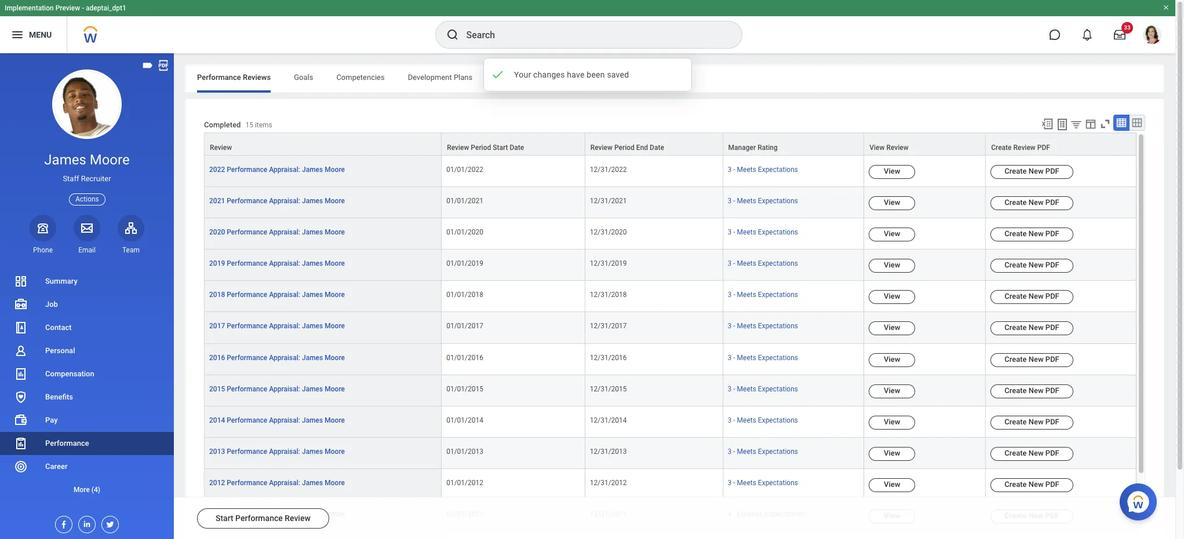 Task type: locate. For each thing, give the bounding box(es) containing it.
review button
[[205, 133, 441, 155]]

expectations for 12/31/2014
[[758, 417, 798, 425]]

13 row from the top
[[204, 501, 1137, 532]]

recruiter
[[81, 175, 111, 183]]

james down "2014 performance appraisal: james moore" link
[[302, 448, 323, 456]]

meets for 12/31/2018
[[737, 291, 756, 299]]

9 create new pdf from the top
[[1005, 418, 1059, 426]]

9 3 - meets expectations from the top
[[728, 417, 798, 425]]

1 horizontal spatial start
[[493, 144, 508, 152]]

performance for 2011
[[227, 511, 267, 519]]

3 for 12/31/2021
[[728, 197, 732, 205]]

2016 performance appraisal: james moore link
[[209, 354, 345, 362]]

row containing review
[[204, 133, 1137, 156]]

james up the 2011 performance appraisal: james moore
[[302, 479, 323, 487]]

row header
[[204, 532, 442, 540]]

review period start date
[[447, 144, 524, 152]]

appraisal: down 2017 performance appraisal: james moore
[[269, 354, 300, 362]]

expectations for 12/31/2018
[[758, 291, 798, 299]]

12/31/2016
[[590, 354, 627, 362]]

james down 2022 performance appraisal: james moore
[[302, 197, 323, 205]]

2013 performance appraisal: james moore link
[[209, 448, 345, 456]]

33
[[1124, 24, 1131, 31]]

period inside popup button
[[614, 144, 635, 152]]

2020 performance appraisal: james moore link
[[209, 229, 345, 237]]

11 appraisal: from the top
[[269, 479, 300, 487]]

6 new from the top
[[1029, 324, 1044, 332]]

performance up career
[[45, 439, 89, 448]]

appraisal: for 2011
[[269, 511, 300, 519]]

2 date from the left
[[650, 144, 664, 152]]

james down the 2016 performance appraisal: james moore
[[302, 385, 323, 393]]

menu banner
[[0, 0, 1176, 53]]

1 appraisal: from the top
[[269, 166, 300, 174]]

create new pdf button
[[991, 165, 1073, 179], [991, 197, 1073, 211], [991, 228, 1073, 242], [991, 259, 1073, 273], [991, 291, 1073, 305], [991, 322, 1073, 336], [991, 353, 1073, 367], [991, 385, 1073, 399], [991, 416, 1073, 430], [991, 447, 1073, 461], [991, 479, 1073, 493], [991, 510, 1073, 524]]

appraisal: down 2012 performance appraisal: james moore link
[[269, 511, 300, 519]]

1 create new pdf from the top
[[1005, 167, 1059, 176]]

2 meets from the top
[[737, 197, 756, 205]]

meets for 12/31/2021
[[737, 197, 756, 205]]

expectations for 12/31/2015
[[758, 385, 798, 393]]

james down review popup button
[[302, 166, 323, 174]]

profile logan mcneil image
[[1143, 26, 1162, 46]]

5 appraisal: from the top
[[269, 291, 300, 299]]

6 3 from the top
[[728, 323, 732, 331]]

3 - meets expectations for 12/31/2021
[[728, 197, 798, 205]]

pdf inside popup button
[[1037, 144, 1050, 152]]

cell
[[442, 532, 585, 540], [585, 532, 723, 540], [723, 532, 864, 540], [864, 532, 986, 540], [986, 532, 1137, 540]]

performance
[[197, 73, 241, 82], [227, 166, 267, 174], [227, 197, 267, 205], [227, 229, 267, 237], [227, 260, 267, 268], [227, 291, 267, 299], [227, 323, 267, 331], [227, 354, 267, 362], [227, 385, 267, 393], [227, 417, 267, 425], [45, 439, 89, 448], [227, 448, 267, 456], [227, 479, 267, 487], [227, 511, 267, 519], [235, 514, 283, 523]]

staff recruiter
[[63, 175, 111, 183]]

tab list containing performance reviews
[[185, 65, 1164, 93]]

create inside create review pdf popup button
[[991, 144, 1012, 152]]

performance right 2011
[[227, 511, 267, 519]]

james for 2012 performance appraisal: james moore
[[302, 479, 323, 487]]

10 create new pdf from the top
[[1005, 449, 1059, 458]]

moore for 2022 performance appraisal: james moore
[[325, 166, 345, 174]]

- for 12/31/2013
[[733, 448, 735, 456]]

moore for 2012 performance appraisal: james moore
[[325, 479, 345, 487]]

8 new from the top
[[1029, 386, 1044, 395]]

12/31/2013
[[590, 448, 627, 456]]

5 cell from the left
[[986, 532, 1137, 540]]

create for create review pdf popup button
[[991, 144, 1012, 152]]

james up 2013 performance appraisal: james moore
[[302, 417, 323, 425]]

12 new from the top
[[1029, 512, 1044, 520]]

12/31/2019
[[590, 260, 627, 268]]

10 3 - meets expectations link from the top
[[728, 448, 798, 456]]

feedback received
[[496, 73, 560, 82]]

01/01/2013
[[446, 448, 483, 456]]

2 3 from the top
[[728, 197, 732, 205]]

james down 2017 performance appraisal: james moore
[[302, 354, 323, 362]]

3 for 12/31/2013
[[728, 448, 732, 456]]

export to worksheets image
[[1056, 118, 1069, 132]]

performance inside tab list
[[197, 73, 241, 82]]

2015 performance appraisal: james moore
[[209, 385, 345, 393]]

benefits image
[[14, 391, 28, 405]]

5 create new pdf from the top
[[1005, 292, 1059, 301]]

create new pdf for fifth the create new pdf button from the bottom of the page
[[1005, 386, 1059, 395]]

james for 2018 performance appraisal: james moore
[[302, 291, 323, 299]]

3 - meets expectations for 12/31/2015
[[728, 385, 798, 393]]

2019
[[209, 260, 225, 268]]

list
[[0, 270, 174, 502]]

5 3 - meets expectations link from the top
[[728, 291, 798, 299]]

create new pdf for 11th the create new pdf button from the bottom of the page
[[1005, 198, 1059, 207]]

team link
[[118, 215, 144, 255]]

contact link
[[0, 316, 174, 340]]

7 new from the top
[[1029, 355, 1044, 364]]

create new pdf for 3rd the create new pdf button from the top
[[1005, 230, 1059, 238]]

expectations for 12/31/2012
[[758, 479, 798, 487]]

0 vertical spatial start
[[493, 144, 508, 152]]

3 - meets expectations for 12/31/2018
[[728, 291, 798, 299]]

3 appraisal: from the top
[[269, 229, 300, 237]]

performance right 2022
[[227, 166, 267, 174]]

performance right 2017
[[227, 323, 267, 331]]

33 button
[[1107, 22, 1133, 48]]

expectations for 12/31/2011
[[765, 511, 805, 519]]

job image
[[14, 298, 28, 312]]

performance inside navigation pane region
[[45, 439, 89, 448]]

new for 3rd the create new pdf button from the top
[[1029, 230, 1044, 238]]

appraisal: up 2020 performance appraisal: james moore
[[269, 197, 300, 205]]

performance down 2012 performance appraisal: james moore link
[[235, 514, 283, 523]]

- for 12/31/2020
[[733, 229, 735, 237]]

01/01/2019
[[446, 260, 483, 268]]

appraisal: up 2017 performance appraisal: james moore link
[[269, 291, 300, 299]]

james inside navigation pane region
[[44, 152, 86, 168]]

period for start
[[471, 144, 491, 152]]

expand table image
[[1131, 117, 1143, 129]]

12 appraisal: from the top
[[269, 511, 300, 519]]

2019 performance appraisal: james moore
[[209, 260, 345, 268]]

create new pdf for third the create new pdf button from the bottom
[[1005, 449, 1059, 458]]

performance left reviews
[[197, 73, 241, 82]]

appraisal: for 2019
[[269, 260, 300, 268]]

james down 2018 performance appraisal: james moore link
[[302, 323, 323, 331]]

4 create new pdf button from the top
[[991, 259, 1073, 273]]

menu button
[[0, 16, 67, 53]]

view printable version (pdf) image
[[157, 59, 170, 72]]

james up staff
[[44, 152, 86, 168]]

development
[[408, 73, 452, 82]]

create
[[991, 144, 1012, 152], [1005, 167, 1027, 176], [1005, 198, 1027, 207], [1005, 230, 1027, 238], [1005, 261, 1027, 270], [1005, 292, 1027, 301], [1005, 324, 1027, 332], [1005, 355, 1027, 364], [1005, 386, 1027, 395], [1005, 418, 1027, 426], [1005, 449, 1027, 458], [1005, 480, 1027, 489], [1005, 512, 1027, 520]]

create new pdf for eighth the create new pdf button from the bottom
[[1005, 292, 1059, 301]]

review period start date button
[[442, 133, 585, 155]]

period left end
[[614, 144, 635, 152]]

1 new from the top
[[1029, 167, 1044, 176]]

create review pdf button
[[986, 133, 1136, 155]]

projects
[[609, 73, 637, 82]]

menu
[[29, 30, 52, 39]]

2022 performance appraisal: james moore link
[[209, 166, 345, 174]]

3 - meets expectations for 12/31/2019
[[728, 260, 798, 268]]

5 new from the top
[[1029, 292, 1044, 301]]

4 3 from the top
[[728, 260, 732, 268]]

more (4) button
[[0, 483, 174, 497]]

date for review period start date
[[510, 144, 524, 152]]

3 3 - meets expectations from the top
[[728, 229, 798, 237]]

12/31/2022
[[590, 166, 627, 174]]

new for eighth the create new pdf button from the bottom
[[1029, 292, 1044, 301]]

moore inside navigation pane region
[[90, 152, 130, 168]]

create new pdf
[[1005, 167, 1059, 176], [1005, 198, 1059, 207], [1005, 230, 1059, 238], [1005, 261, 1059, 270], [1005, 292, 1059, 301], [1005, 324, 1059, 332], [1005, 355, 1059, 364], [1005, 386, 1059, 395], [1005, 418, 1059, 426], [1005, 449, 1059, 458], [1005, 480, 1059, 489], [1005, 512, 1059, 520]]

team
[[122, 246, 140, 254]]

compensation link
[[0, 363, 174, 386]]

appraisal: down the 2016 performance appraisal: james moore
[[269, 385, 300, 393]]

performance right the 2019
[[227, 260, 267, 268]]

list containing summary
[[0, 270, 174, 502]]

more (4)
[[74, 486, 100, 494]]

performance right 2015 at the left of page
[[227, 385, 267, 393]]

3 - meets expectations link for 12/31/2022
[[728, 166, 798, 174]]

fullscreen image
[[1099, 118, 1112, 130]]

create for ninth the create new pdf button from the top of the page
[[1005, 418, 1027, 426]]

period inside popup button
[[471, 144, 491, 152]]

2 3 - meets expectations from the top
[[728, 197, 798, 205]]

12/31/2015
[[590, 385, 627, 393]]

create new pdf for 12th the create new pdf button
[[1005, 512, 1059, 520]]

7 3 - meets expectations link from the top
[[728, 354, 798, 362]]

5 row from the top
[[204, 250, 1137, 281]]

3 for 12/31/2014
[[728, 417, 732, 425]]

appraisal: down 2020 performance appraisal: james moore link
[[269, 260, 300, 268]]

0 horizontal spatial start
[[216, 514, 233, 523]]

6 3 - meets expectations from the top
[[728, 323, 798, 331]]

appraisal: for 2022
[[269, 166, 300, 174]]

appraisal: for 2013
[[269, 448, 300, 456]]

9 appraisal: from the top
[[269, 417, 300, 425]]

01/01/2011
[[446, 511, 483, 519]]

12/31/2018
[[590, 291, 627, 299]]

moore for 2011 performance appraisal: james moore
[[325, 511, 345, 519]]

facebook image
[[56, 517, 68, 530]]

1 meets from the top
[[737, 166, 756, 174]]

new for 4th the create new pdf button from the top
[[1029, 261, 1044, 270]]

2017 performance appraisal: james moore
[[209, 323, 345, 331]]

8 3 - meets expectations from the top
[[728, 385, 798, 393]]

2013
[[209, 448, 225, 456]]

3 - meets expectations for 12/31/2017
[[728, 323, 798, 331]]

date inside popup button
[[650, 144, 664, 152]]

3 3 - meets expectations link from the top
[[728, 229, 798, 237]]

3 create new pdf from the top
[[1005, 230, 1059, 238]]

3 for 12/31/2012
[[728, 479, 732, 487]]

appraisal: down 2018 performance appraisal: james moore link
[[269, 323, 300, 331]]

feedback
[[496, 73, 528, 82]]

completed 15 items
[[204, 121, 272, 129]]

compensation
[[45, 370, 94, 379]]

12/31/2021
[[590, 197, 627, 205]]

4 meets from the top
[[737, 260, 756, 268]]

james
[[44, 152, 86, 168], [302, 166, 323, 174], [302, 197, 323, 205], [302, 229, 323, 237], [302, 260, 323, 268], [302, 291, 323, 299], [302, 323, 323, 331], [302, 354, 323, 362], [302, 385, 323, 393], [302, 417, 323, 425], [302, 448, 323, 456], [302, 479, 323, 487], [302, 511, 323, 519]]

1 horizontal spatial period
[[614, 144, 635, 152]]

development plans
[[408, 73, 473, 82]]

performance for 2018
[[227, 291, 267, 299]]

4 new from the top
[[1029, 261, 1044, 270]]

row
[[204, 133, 1137, 156], [204, 156, 1137, 187], [204, 187, 1137, 219], [204, 219, 1137, 250], [204, 250, 1137, 281], [204, 281, 1137, 313], [204, 313, 1137, 344], [204, 344, 1137, 375], [204, 375, 1137, 407], [204, 407, 1137, 438], [204, 438, 1137, 469], [204, 469, 1137, 501], [204, 501, 1137, 532], [204, 532, 1137, 540]]

worker
[[583, 73, 607, 82]]

manager rating button
[[723, 133, 864, 155]]

appraisal: up 2013 performance appraisal: james moore
[[269, 417, 300, 425]]

performance right 2018
[[227, 291, 267, 299]]

3 row from the top
[[204, 187, 1137, 219]]

12/31/2011
[[590, 511, 627, 519]]

7 appraisal: from the top
[[269, 354, 300, 362]]

toolbar
[[1036, 115, 1145, 133]]

3 - meets expectations link for 12/31/2015
[[728, 385, 798, 393]]

3 for 12/31/2018
[[728, 291, 732, 299]]

3 for 12/31/2015
[[728, 385, 732, 393]]

1 period from the left
[[471, 144, 491, 152]]

inbox large image
[[1114, 29, 1126, 41]]

performance right 2012
[[227, 479, 267, 487]]

1 date from the left
[[510, 144, 524, 152]]

6 create new pdf from the top
[[1005, 324, 1059, 332]]

performance right 2020
[[227, 229, 267, 237]]

expectations for 12/31/2021
[[758, 197, 798, 205]]

tab list
[[185, 65, 1164, 93]]

2022
[[209, 166, 225, 174]]

5 meets from the top
[[737, 291, 756, 299]]

12/31/2020
[[590, 229, 627, 237]]

5 3 from the top
[[728, 291, 732, 299]]

4 create new pdf from the top
[[1005, 261, 1059, 270]]

new for ninth the create new pdf button from the top of the page
[[1029, 418, 1044, 426]]

appraisal: for 2016
[[269, 354, 300, 362]]

performance right the 2016 on the bottom left of the page
[[227, 354, 267, 362]]

performance inside button
[[235, 514, 283, 523]]

3 - meets expectations link for 12/31/2021
[[728, 197, 798, 205]]

appraisal: for 2015
[[269, 385, 300, 393]]

james for 2016 performance appraisal: james moore
[[302, 354, 323, 362]]

period up '01/01/2022'
[[471, 144, 491, 152]]

0 horizontal spatial period
[[471, 144, 491, 152]]

11 meets from the top
[[737, 479, 756, 487]]

-
[[82, 4, 84, 12], [733, 166, 735, 174], [733, 197, 735, 205], [733, 229, 735, 237], [733, 260, 735, 268], [733, 291, 735, 299], [733, 323, 735, 331], [733, 354, 735, 362], [733, 385, 735, 393], [733, 417, 735, 425], [733, 448, 735, 456], [733, 479, 735, 487], [733, 511, 735, 519]]

5 3 - meets expectations from the top
[[728, 291, 798, 299]]

9 3 from the top
[[728, 417, 732, 425]]

james down 2012 performance appraisal: james moore
[[302, 511, 323, 519]]

performance reviews
[[197, 73, 271, 82]]

your changes have been saved
[[514, 70, 629, 79]]

career image
[[14, 460, 28, 474]]

2 3 - meets expectations link from the top
[[728, 197, 798, 205]]

7 meets from the top
[[737, 354, 756, 362]]

performance for 2015
[[227, 385, 267, 393]]

9 new from the top
[[1029, 418, 1044, 426]]

adeptai_dpt1
[[86, 4, 126, 12]]

11 3 - meets expectations from the top
[[728, 479, 798, 487]]

moore for 2020 performance appraisal: james moore
[[325, 229, 345, 237]]

- for 12/31/2017
[[733, 323, 735, 331]]

2018
[[209, 291, 225, 299]]

2014 performance appraisal: james moore link
[[209, 417, 345, 425]]

mail image
[[80, 221, 94, 235]]

2 create new pdf from the top
[[1005, 198, 1059, 207]]

3 - meets expectations link for 12/31/2013
[[728, 448, 798, 456]]

select to filter grid data image
[[1070, 118, 1083, 130]]

10 appraisal: from the top
[[269, 448, 300, 456]]

4
[[728, 511, 732, 519]]

1 horizontal spatial date
[[650, 144, 664, 152]]

3 meets from the top
[[737, 229, 756, 237]]

2014 performance appraisal: james moore
[[209, 417, 345, 425]]

create new pdf for sixth the create new pdf button from the top of the page
[[1005, 324, 1059, 332]]

3 - meets expectations for 12/31/2014
[[728, 417, 798, 425]]

james up 2017 performance appraisal: james moore link
[[302, 291, 323, 299]]

moore for 2016 performance appraisal: james moore
[[325, 354, 345, 362]]

8 create new pdf from the top
[[1005, 386, 1059, 395]]

tag image
[[141, 59, 154, 72]]

8 meets from the top
[[737, 385, 756, 393]]

items
[[255, 121, 272, 129]]

- for 12/31/2022
[[733, 166, 735, 174]]

rating
[[758, 144, 778, 152]]

competencies
[[336, 73, 385, 82]]

been
[[587, 70, 605, 79]]

11 3 - meets expectations link from the top
[[728, 479, 798, 487]]

performance for 2013
[[227, 448, 267, 456]]

start performance review button
[[197, 509, 329, 529]]

10 3 from the top
[[728, 448, 732, 456]]

3 - meets expectations
[[728, 166, 798, 174], [728, 197, 798, 205], [728, 229, 798, 237], [728, 260, 798, 268], [728, 291, 798, 299], [728, 323, 798, 331], [728, 354, 798, 362], [728, 385, 798, 393], [728, 417, 798, 425], [728, 448, 798, 456], [728, 479, 798, 487]]

7 create new pdf from the top
[[1005, 355, 1059, 364]]

2014
[[209, 417, 225, 425]]

performance right 2021
[[227, 197, 267, 205]]

moore
[[90, 152, 130, 168], [325, 166, 345, 174], [325, 197, 345, 205], [325, 229, 345, 237], [325, 260, 345, 268], [325, 291, 345, 299], [325, 323, 345, 331], [325, 354, 345, 362], [325, 385, 345, 393], [325, 417, 345, 425], [325, 448, 345, 456], [325, 479, 345, 487], [325, 511, 345, 519]]

4 3 - meets expectations from the top
[[728, 260, 798, 268]]

new for third the create new pdf button from the bottom
[[1029, 449, 1044, 458]]

2 cell from the left
[[585, 532, 723, 540]]

3 - meets expectations link for 12/31/2018
[[728, 291, 798, 299]]

james up 2019 performance appraisal: james moore
[[302, 229, 323, 237]]

create new pdf for ninth the create new pdf button from the top of the page
[[1005, 418, 1059, 426]]

- for 12/31/2014
[[733, 417, 735, 425]]

01/01/2014
[[446, 417, 483, 425]]

date inside popup button
[[510, 144, 524, 152]]

0 horizontal spatial date
[[510, 144, 524, 152]]

expectations for 12/31/2022
[[758, 166, 798, 174]]

1 3 from the top
[[728, 166, 732, 174]]

12/31/2017
[[590, 323, 627, 331]]

7 3 from the top
[[728, 354, 732, 362]]

appraisal: down "2014 performance appraisal: james moore" link
[[269, 448, 300, 456]]

8 view button from the top
[[869, 385, 915, 399]]

new for 11th the create new pdf button from the bottom of the page
[[1029, 198, 1044, 207]]

appraisal: up 2011 performance appraisal: james moore link at the bottom left of the page
[[269, 479, 300, 487]]

2 appraisal: from the top
[[269, 197, 300, 205]]

appraisal: up 2021 performance appraisal: james moore
[[269, 166, 300, 174]]

james for 2011 performance appraisal: james moore
[[302, 511, 323, 519]]

view
[[870, 144, 885, 152], [884, 167, 900, 176], [884, 198, 900, 207], [884, 230, 900, 238], [884, 261, 900, 270], [884, 292, 900, 301], [884, 324, 900, 332], [884, 355, 900, 364], [884, 386, 900, 395], [884, 418, 900, 426], [884, 449, 900, 458], [884, 480, 900, 489], [884, 512, 900, 520]]

8 3 - meets expectations link from the top
[[728, 385, 798, 393]]

1 vertical spatial start
[[216, 514, 233, 523]]

pay image
[[14, 414, 28, 428]]

changes
[[533, 70, 565, 79]]

performance for 2019
[[227, 260, 267, 268]]

2012
[[209, 479, 225, 487]]

- for 12/31/2015
[[733, 385, 735, 393]]

meets for 12/31/2017
[[737, 323, 756, 331]]

12 create new pdf from the top
[[1005, 512, 1059, 520]]

meets for 12/31/2016
[[737, 354, 756, 362]]

review
[[210, 144, 232, 152], [447, 144, 469, 152], [591, 144, 613, 152], [887, 144, 909, 152], [1014, 144, 1036, 152], [285, 514, 311, 523]]

4 - exceeds expectations
[[728, 511, 805, 519]]

6 meets from the top
[[737, 323, 756, 331]]

james down 2020 performance appraisal: james moore link
[[302, 260, 323, 268]]

1 3 - meets expectations from the top
[[728, 166, 798, 174]]

performance link
[[0, 432, 174, 456]]

performance right 2014
[[227, 417, 267, 425]]

performance right 2013
[[227, 448, 267, 456]]

appraisal: up 2019 performance appraisal: james moore
[[269, 229, 300, 237]]

personal image
[[14, 344, 28, 358]]

3 view button from the top
[[869, 228, 915, 242]]

3 new from the top
[[1029, 230, 1044, 238]]

10 3 - meets expectations from the top
[[728, 448, 798, 456]]

8 3 from the top
[[728, 385, 732, 393]]

email james moore element
[[74, 246, 100, 255]]

2011 performance appraisal: james moore
[[209, 511, 345, 519]]

view inside popup button
[[870, 144, 885, 152]]

- for 12/31/2012
[[733, 479, 735, 487]]



Task type: vqa. For each thing, say whether or not it's contained in the screenshot.


Task type: describe. For each thing, give the bounding box(es) containing it.
meets for 12/31/2012
[[737, 479, 756, 487]]

contact
[[45, 323, 72, 332]]

expectations for 12/31/2019
[[758, 260, 798, 268]]

more
[[74, 486, 90, 494]]

pay link
[[0, 409, 174, 432]]

phone
[[33, 246, 53, 254]]

create for sixth the create new pdf button from the top of the page
[[1005, 324, 1027, 332]]

personal link
[[0, 340, 174, 363]]

12/31/2014
[[590, 417, 627, 425]]

01/01/2021
[[446, 197, 483, 205]]

job
[[45, 300, 58, 309]]

2016 performance appraisal: james moore
[[209, 354, 345, 362]]

meets for 12/31/2014
[[737, 417, 756, 425]]

11 row from the top
[[204, 438, 1137, 469]]

start inside popup button
[[493, 144, 508, 152]]

2021 performance appraisal: james moore
[[209, 197, 345, 205]]

create for 4th the create new pdf button from the top
[[1005, 261, 1027, 270]]

2 view button from the top
[[869, 197, 915, 211]]

2015
[[209, 385, 225, 393]]

7 row from the top
[[204, 313, 1137, 344]]

01/01/2018
[[446, 291, 483, 299]]

appraisal: for 2020
[[269, 229, 300, 237]]

7 view button from the top
[[869, 353, 915, 367]]

moore for 2019 performance appraisal: james moore
[[325, 260, 345, 268]]

compensation image
[[14, 367, 28, 381]]

create for seventh the create new pdf button from the top of the page
[[1005, 355, 1027, 364]]

2021
[[209, 197, 225, 205]]

manager
[[728, 144, 756, 152]]

12/31/2012
[[590, 479, 627, 487]]

01/01/2022
[[446, 166, 483, 174]]

10 create new pdf button from the top
[[991, 447, 1073, 461]]

2013 performance appraisal: james moore
[[209, 448, 345, 456]]

new for sixth the create new pdf button from the top of the page
[[1029, 324, 1044, 332]]

- for 12/31/2016
[[733, 354, 735, 362]]

summary link
[[0, 270, 174, 293]]

3 - meets expectations link for 12/31/2019
[[728, 260, 798, 268]]

2022 performance appraisal: james moore
[[209, 166, 345, 174]]

view team image
[[124, 221, 138, 235]]

create new pdf for 11th the create new pdf button from the top of the page
[[1005, 480, 1059, 489]]

actions
[[75, 195, 99, 203]]

appraisal: for 2021
[[269, 197, 300, 205]]

2018 performance appraisal: james moore
[[209, 291, 345, 299]]

performance for 2017
[[227, 323, 267, 331]]

(4)
[[91, 486, 100, 494]]

export to excel image
[[1041, 118, 1054, 130]]

linkedin image
[[79, 517, 92, 529]]

01/01/2020
[[446, 229, 483, 237]]

worker projects
[[583, 73, 637, 82]]

4 cell from the left
[[864, 532, 986, 540]]

01/01/2012
[[446, 479, 483, 487]]

9 create new pdf button from the top
[[991, 416, 1073, 430]]

performance for 2021
[[227, 197, 267, 205]]

3 - meets expectations link for 12/31/2014
[[728, 417, 798, 425]]

notification dialog
[[483, 58, 692, 92]]

expectations for 12/31/2020
[[758, 229, 798, 237]]

2019 performance appraisal: james moore link
[[209, 260, 345, 268]]

click to view/edit grid preferences image
[[1085, 118, 1097, 130]]

moore for 2017 performance appraisal: james moore
[[325, 323, 345, 331]]

11 view button from the top
[[869, 479, 915, 493]]

twitter image
[[102, 517, 115, 530]]

12 row from the top
[[204, 469, 1137, 501]]

2018 performance appraisal: james moore link
[[209, 291, 345, 299]]

notifications large image
[[1082, 29, 1093, 41]]

job link
[[0, 293, 174, 316]]

3 for 12/31/2022
[[728, 166, 732, 174]]

meets for 12/31/2019
[[737, 260, 756, 268]]

table image
[[1116, 117, 1127, 129]]

create for 11th the create new pdf button from the bottom of the page
[[1005, 198, 1027, 207]]

12 view button from the top
[[869, 510, 915, 524]]

3 - meets expectations for 12/31/2022
[[728, 166, 798, 174]]

01/01/2015
[[446, 385, 483, 393]]

preview
[[55, 4, 80, 12]]

4 - exceeds expectations link
[[728, 511, 805, 519]]

date for review period end date
[[650, 144, 664, 152]]

create for 11th the create new pdf button from the top of the page
[[1005, 480, 1027, 489]]

2021 performance appraisal: james moore link
[[209, 197, 345, 205]]

3 for 12/31/2016
[[728, 354, 732, 362]]

2 row from the top
[[204, 156, 1137, 187]]

performance for 2020
[[227, 229, 267, 237]]

performance for 2022
[[227, 166, 267, 174]]

2017
[[209, 323, 225, 331]]

5 create new pdf button from the top
[[991, 291, 1073, 305]]

email
[[78, 246, 96, 254]]

james for 2020 performance appraisal: james moore
[[302, 229, 323, 237]]

review inside popup button
[[591, 144, 613, 152]]

james for 2013 performance appraisal: james moore
[[302, 448, 323, 456]]

11 create new pdf button from the top
[[991, 479, 1073, 493]]

saved
[[607, 70, 629, 79]]

4 row from the top
[[204, 219, 1137, 250]]

view review
[[870, 144, 909, 152]]

career
[[45, 463, 68, 471]]

create new pdf for seventh the create new pdf button from the top of the page
[[1005, 355, 1059, 364]]

15
[[245, 121, 253, 129]]

career link
[[0, 456, 174, 479]]

3 - meets expectations for 12/31/2020
[[728, 229, 798, 237]]

plans
[[454, 73, 473, 82]]

phone image
[[35, 221, 51, 235]]

team james moore element
[[118, 246, 144, 255]]

close environment banner image
[[1163, 4, 1170, 11]]

appraisal: for 2018
[[269, 291, 300, 299]]

2016
[[209, 354, 225, 362]]

james for 2021 performance appraisal: james moore
[[302, 197, 323, 205]]

14 row from the top
[[204, 532, 1137, 540]]

moore for 2014 performance appraisal: james moore
[[325, 417, 345, 425]]

summary image
[[14, 275, 28, 289]]

2 create new pdf button from the top
[[991, 197, 1073, 211]]

3 - meets expectations for 12/31/2016
[[728, 354, 798, 362]]

4 view button from the top
[[869, 259, 915, 273]]

new for seventh the create new pdf button from the top of the page
[[1029, 355, 1044, 364]]

review inside button
[[285, 514, 311, 523]]

performance for 2016
[[227, 354, 267, 362]]

3 - meets expectations link for 12/31/2016
[[728, 354, 798, 362]]

8 row from the top
[[204, 344, 1137, 375]]

start inside button
[[216, 514, 233, 523]]

your
[[514, 70, 531, 79]]

phone james moore element
[[30, 246, 56, 255]]

performance image
[[14, 437, 28, 451]]

new for fifth the create new pdf button from the bottom of the page
[[1029, 386, 1044, 395]]

create for 3rd the create new pdf button from the top
[[1005, 230, 1027, 238]]

9 row from the top
[[204, 375, 1137, 407]]

justify image
[[10, 28, 24, 42]]

6 view button from the top
[[869, 322, 915, 336]]

end
[[636, 144, 648, 152]]

create for first the create new pdf button from the top of the page
[[1005, 167, 1027, 176]]

3 for 12/31/2017
[[728, 323, 732, 331]]

create new pdf for 4th the create new pdf button from the top
[[1005, 261, 1059, 270]]

12 create new pdf button from the top
[[991, 510, 1073, 524]]

start performance review
[[216, 514, 311, 523]]

james for 2015 performance appraisal: james moore
[[302, 385, 323, 393]]

- for 12/31/2011
[[733, 511, 735, 519]]

summary
[[45, 277, 78, 286]]

moore for 2021 performance appraisal: james moore
[[325, 197, 345, 205]]

navigation pane region
[[0, 53, 174, 540]]

7 create new pdf button from the top
[[991, 353, 1073, 367]]

benefits
[[45, 393, 73, 402]]

3 cell from the left
[[723, 532, 864, 540]]

manager rating
[[728, 144, 778, 152]]

1 create new pdf button from the top
[[991, 165, 1073, 179]]

james for 2014 performance appraisal: james moore
[[302, 417, 323, 425]]

goals
[[294, 73, 313, 82]]

3 - meets expectations link for 12/31/2017
[[728, 323, 798, 331]]

3 - meets expectations link for 12/31/2012
[[728, 479, 798, 487]]

3 for 12/31/2019
[[728, 260, 732, 268]]

10 view button from the top
[[869, 447, 915, 461]]

review period end date
[[591, 144, 664, 152]]

create review pdf
[[991, 144, 1050, 152]]

6 create new pdf button from the top
[[991, 322, 1073, 336]]

3 create new pdf button from the top
[[991, 228, 1073, 242]]

2017 performance appraisal: james moore link
[[209, 323, 345, 331]]

appraisal: for 2017
[[269, 323, 300, 331]]

2015 performance appraisal: james moore link
[[209, 385, 345, 393]]

review period end date button
[[585, 133, 723, 155]]

01/01/2016
[[446, 354, 483, 362]]

moore for 2015 performance appraisal: james moore
[[325, 385, 345, 393]]

2012 performance appraisal: james moore link
[[209, 479, 345, 487]]

period for end
[[614, 144, 635, 152]]

1 cell from the left
[[442, 532, 585, 540]]

expectations for 12/31/2016
[[758, 354, 798, 362]]

moore for 2013 performance appraisal: james moore
[[325, 448, 345, 456]]

completed
[[204, 121, 241, 129]]

6 row from the top
[[204, 281, 1137, 313]]

10 row from the top
[[204, 407, 1137, 438]]

appraisal: for 2014
[[269, 417, 300, 425]]

new for first the create new pdf button from the top of the page
[[1029, 167, 1044, 176]]

check image
[[491, 68, 505, 82]]

actions button
[[69, 193, 105, 206]]

create for eighth the create new pdf button from the bottom
[[1005, 292, 1027, 301]]

contact image
[[14, 321, 28, 335]]

email button
[[74, 215, 100, 255]]

more (4) button
[[0, 479, 174, 502]]

9 view button from the top
[[869, 416, 915, 430]]

meets for 12/31/2013
[[737, 448, 756, 456]]

create new pdf for first the create new pdf button from the top of the page
[[1005, 167, 1059, 176]]

3 - meets expectations for 12/31/2012
[[728, 479, 798, 487]]

search image
[[445, 28, 459, 42]]

received
[[530, 73, 560, 82]]

Search Workday  search field
[[466, 22, 718, 48]]

new for 11th the create new pdf button from the top of the page
[[1029, 480, 1044, 489]]

1 view button from the top
[[869, 165, 915, 179]]

meets for 12/31/2022
[[737, 166, 756, 174]]

phone button
[[30, 215, 56, 255]]

james moore
[[44, 152, 130, 168]]

8 create new pdf button from the top
[[991, 385, 1073, 399]]

5 view button from the top
[[869, 291, 915, 305]]

new for 12th the create new pdf button
[[1029, 512, 1044, 520]]

- inside menu banner
[[82, 4, 84, 12]]

james for 2017 performance appraisal: james moore
[[302, 323, 323, 331]]

reviews
[[243, 73, 271, 82]]

create for fifth the create new pdf button from the bottom of the page
[[1005, 386, 1027, 395]]

appraisal: for 2012
[[269, 479, 300, 487]]



